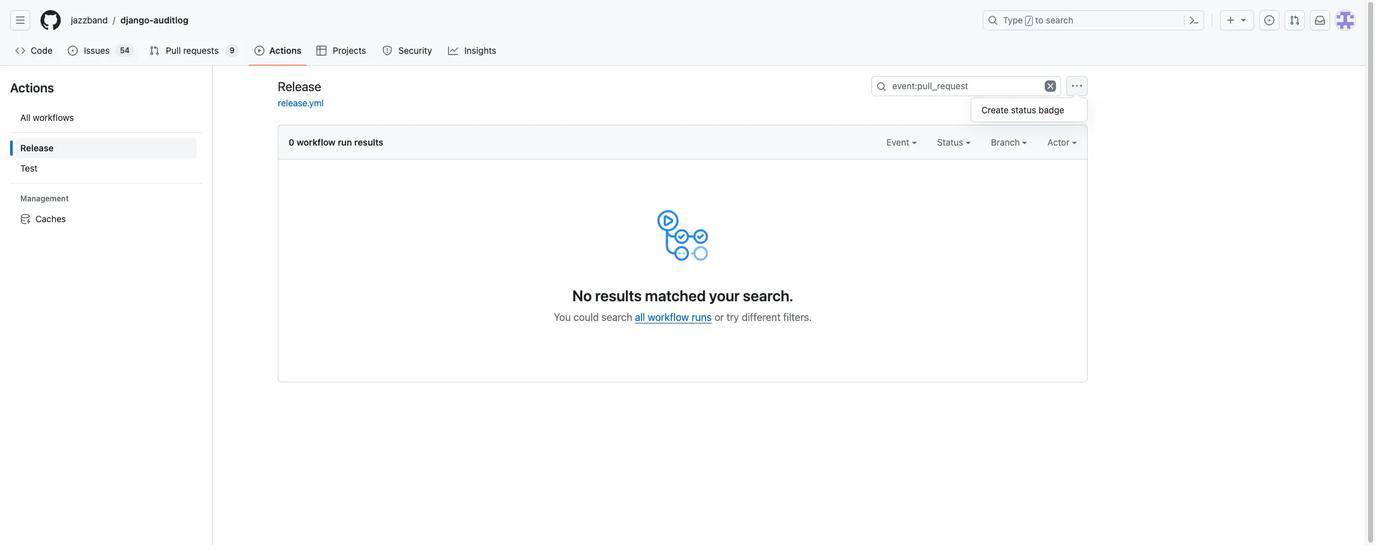Task type: locate. For each thing, give the bounding box(es) containing it.
/ for jazzband
[[113, 15, 115, 26]]

0 horizontal spatial release
[[20, 142, 54, 153]]

release link
[[15, 138, 197, 158]]

/ inside jazzband / django-auditlog
[[113, 15, 115, 26]]

homepage image
[[41, 10, 61, 30]]

filters.
[[784, 311, 812, 323]]

0 horizontal spatial actions
[[10, 80, 54, 95]]

runs
[[692, 311, 712, 323]]

/
[[113, 15, 115, 26], [1027, 16, 1032, 25]]

results up all
[[595, 287, 642, 304]]

0 vertical spatial actions
[[269, 45, 302, 56]]

0 vertical spatial results
[[354, 137, 384, 147]]

list containing jazzband
[[66, 10, 976, 30]]

0 horizontal spatial search
[[602, 311, 633, 323]]

graph image
[[448, 46, 458, 56]]

1 horizontal spatial actions
[[269, 45, 302, 56]]

1 vertical spatial workflow
[[648, 311, 689, 323]]

jazzband / django-auditlog
[[71, 15, 188, 26]]

/ inside type / to search
[[1027, 16, 1032, 25]]

actions up all
[[10, 80, 54, 95]]

1 vertical spatial release
[[20, 142, 54, 153]]

workflow down matched
[[648, 311, 689, 323]]

/ left the to
[[1027, 16, 1032, 25]]

clear filters image
[[1045, 80, 1057, 92]]

try
[[727, 311, 739, 323]]

search right the to
[[1046, 15, 1074, 25]]

1 vertical spatial results
[[595, 287, 642, 304]]

table image
[[317, 46, 327, 56]]

no
[[572, 287, 592, 304]]

search left all
[[602, 311, 633, 323]]

play image
[[254, 46, 264, 56]]

0 vertical spatial list
[[66, 10, 976, 30]]

triangle down image
[[1239, 15, 1249, 25]]

/ left django-
[[113, 15, 115, 26]]

search.
[[743, 287, 794, 304]]

notifications image
[[1315, 15, 1326, 25]]

release inside filter workflows element
[[20, 142, 54, 153]]

list
[[66, 10, 976, 30], [10, 103, 202, 234]]

release up "test"
[[20, 142, 54, 153]]

issues
[[84, 45, 110, 56]]

release
[[278, 79, 321, 93], [20, 142, 54, 153]]

1 vertical spatial search
[[602, 311, 633, 323]]

0 vertical spatial workflow
[[297, 137, 336, 147]]

create
[[982, 104, 1009, 115]]

your
[[709, 287, 740, 304]]

workflow
[[297, 137, 336, 147], [648, 311, 689, 323]]

release up release.yml
[[278, 79, 321, 93]]

create status badge button
[[972, 101, 1088, 119]]

1 vertical spatial list
[[10, 103, 202, 234]]

run
[[338, 137, 352, 147]]

release.yml
[[278, 97, 324, 108]]

1 horizontal spatial results
[[595, 287, 642, 304]]

54
[[120, 46, 130, 55]]

workflow right 0 on the left top
[[297, 137, 336, 147]]

1 horizontal spatial /
[[1027, 16, 1032, 25]]

all
[[20, 112, 30, 123]]

command palette image
[[1189, 15, 1200, 25]]

pull requests
[[166, 45, 219, 56]]

issue opened image
[[68, 46, 78, 56]]

security link
[[377, 41, 438, 60]]

filter workflows element
[[15, 138, 197, 179]]

0 horizontal spatial /
[[113, 15, 115, 26]]

release.yml link
[[278, 97, 324, 108]]

1 vertical spatial actions
[[10, 80, 54, 95]]

None search field
[[872, 76, 1062, 96]]

/ for type
[[1027, 16, 1032, 25]]

search
[[1046, 15, 1074, 25], [602, 311, 633, 323]]

1 horizontal spatial search
[[1046, 15, 1074, 25]]

event button
[[887, 135, 917, 149]]

actions
[[269, 45, 302, 56], [10, 80, 54, 95]]

list containing all workflows
[[10, 103, 202, 234]]

code image
[[15, 46, 25, 56]]

actions right play icon
[[269, 45, 302, 56]]

1 horizontal spatial release
[[278, 79, 321, 93]]

all workflows link
[[15, 108, 197, 128]]

event
[[887, 137, 912, 147]]

results right run on the top left of page
[[354, 137, 384, 147]]

type
[[1003, 15, 1023, 25]]

results
[[354, 137, 384, 147], [595, 287, 642, 304]]

actions link
[[249, 41, 307, 60]]



Task type: describe. For each thing, give the bounding box(es) containing it.
0
[[289, 137, 294, 147]]

git pull request image
[[1290, 15, 1300, 25]]

0 horizontal spatial workflow
[[297, 137, 336, 147]]

create status badge
[[982, 104, 1065, 115]]

django-auditlog link
[[115, 10, 193, 30]]

show workflow options image
[[1072, 81, 1082, 91]]

type / to search
[[1003, 15, 1074, 25]]

github actions image
[[658, 210, 708, 261]]

0 horizontal spatial results
[[354, 137, 384, 147]]

test
[[20, 163, 38, 173]]

shield image
[[382, 46, 392, 56]]

all workflow runs link
[[635, 311, 712, 323]]

django-
[[120, 15, 154, 25]]

insights link
[[443, 41, 503, 60]]

all
[[635, 311, 645, 323]]

all workflows
[[20, 112, 74, 123]]

status button
[[937, 135, 971, 149]]

git pull request image
[[149, 46, 160, 56]]

actor button
[[1048, 135, 1077, 149]]

code link
[[10, 41, 58, 60]]

branch
[[991, 137, 1023, 147]]

actor
[[1048, 137, 1072, 147]]

test link
[[15, 158, 197, 179]]

auditlog
[[154, 15, 188, 25]]

plus image
[[1226, 15, 1236, 25]]

workflows
[[33, 112, 74, 123]]

security
[[398, 45, 432, 56]]

search image
[[877, 82, 887, 92]]

1 horizontal spatial workflow
[[648, 311, 689, 323]]

code
[[31, 45, 52, 56]]

jazzband
[[71, 15, 108, 25]]

insights
[[465, 45, 497, 56]]

or
[[715, 311, 724, 323]]

caches link
[[15, 209, 197, 229]]

status
[[937, 137, 966, 147]]

you
[[554, 311, 571, 323]]

no results matched your search.
[[572, 287, 794, 304]]

0 vertical spatial search
[[1046, 15, 1074, 25]]

pull
[[166, 45, 181, 56]]

management
[[20, 194, 69, 203]]

0 vertical spatial release
[[278, 79, 321, 93]]

projects
[[333, 45, 366, 56]]

projects link
[[312, 41, 372, 60]]

status
[[1011, 104, 1037, 115]]

jazzband link
[[66, 10, 113, 30]]

to
[[1036, 15, 1044, 25]]

issue opened image
[[1265, 15, 1275, 25]]

matched
[[645, 287, 706, 304]]

requests
[[183, 45, 219, 56]]

caches
[[35, 213, 66, 224]]

you could search all workflow runs or try different filters.
[[554, 311, 812, 323]]

badge
[[1039, 104, 1065, 115]]

different
[[742, 311, 781, 323]]

9
[[230, 46, 235, 55]]

could
[[574, 311, 599, 323]]

0 workflow run results
[[289, 137, 384, 147]]



Task type: vqa. For each thing, say whether or not it's contained in the screenshot.
topmost list
yes



